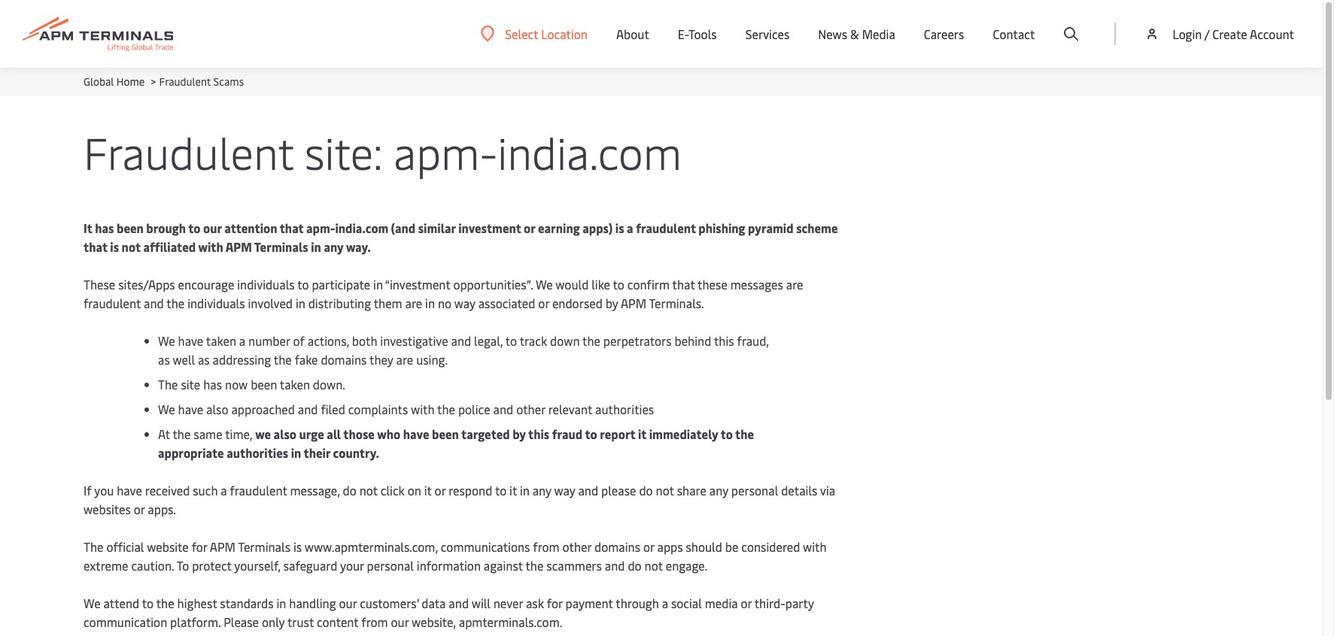 Task type: vqa. For each thing, say whether or not it's contained in the screenshot.
'transaction' associated with REL
no



Task type: describe. For each thing, give the bounding box(es) containing it.
data
[[422, 595, 446, 612]]

or inside these sites/apps encourage individuals to participate in "investment opportunities". we would like to confirm that these messages are fraudulent and the individuals involved in distributing them are in no way associated or endorsed by apm terminals.
[[539, 295, 550, 312]]

1 horizontal spatial it
[[510, 483, 517, 499]]

e-tools button
[[678, 0, 717, 68]]

site:
[[305, 122, 383, 181]]

them
[[374, 295, 402, 312]]

1 horizontal spatial authorities
[[595, 401, 654, 418]]

fraudulent inside if you have received such a fraudulent message, do not click on it or respond to it in any way and please do not share any personal details via websites or apps.
[[230, 483, 287, 499]]

way.
[[346, 239, 371, 255]]

personal inside the official website for apm terminals is www.apmterminals.com, communications from other domains or apps should be considered with extreme caution. to protect yourself, safeguard your personal information against the scammers and do not engage.
[[367, 558, 414, 574]]

who
[[377, 426, 401, 443]]

the inside the official website for apm terminals is www.apmterminals.com, communications from other domains or apps should be considered with extreme caution. to protect yourself, safeguard your personal information against the scammers and do not engage.
[[526, 558, 544, 574]]

for inside the official website for apm terminals is www.apmterminals.com, communications from other domains or apps should be considered with extreme caution. to protect yourself, safeguard your personal information against the scammers and do not engage.
[[192, 539, 207, 556]]

have inside we have taken a number of actions, both investigative and legal, to track down the perpetrators behind this fraud, as well as addressing the fake domains they are using.
[[178, 333, 203, 349]]

site
[[181, 376, 200, 393]]

in right involved
[[296, 295, 305, 312]]

we for we have also approached and filed complaints with the police and other relevant authorities
[[158, 401, 175, 418]]

2 horizontal spatial any
[[710, 483, 729, 499]]

will
[[472, 595, 491, 612]]

brough
[[146, 220, 186, 236]]

has inside it has been brough to our attention that apm-india.com (and similar investment or earning apps) is a fraudulent phishing pyramid scheme that is not affiliated with apm terminals in any way.
[[95, 220, 114, 236]]

similar
[[418, 220, 456, 236]]

message,
[[290, 483, 340, 499]]

1 horizontal spatial has
[[203, 376, 222, 393]]

0 horizontal spatial is
[[110, 239, 119, 255]]

down.
[[313, 376, 346, 393]]

any inside it has been brough to our attention that apm-india.com (and similar investment or earning apps) is a fraudulent phishing pyramid scheme that is not affiliated with apm terminals in any way.
[[324, 239, 344, 255]]

your
[[340, 558, 364, 574]]

it has been brough to our attention that apm-india.com (and similar investment or earning apps) is a fraudulent phishing pyramid scheme that is not affiliated with apm terminals in any way.
[[84, 220, 838, 255]]

1 as from the left
[[158, 352, 170, 368]]

from inside we attend to the highest standards in handling our customers' data and will never ask for payment through a social media or third-party communication platform. please only trust content from our website, apmterminals.com.
[[362, 614, 388, 631]]

no
[[438, 295, 452, 312]]

to left participate
[[298, 276, 309, 293]]

contact
[[993, 26, 1035, 42]]

domains inside the official website for apm terminals is www.apmterminals.com, communications from other domains or apps should be considered with extreme caution. to protect yourself, safeguard your personal information against the scammers and do not engage.
[[595, 539, 641, 556]]

taken inside we have taken a number of actions, both investigative and legal, to track down the perpetrators behind this fraud, as well as addressing the fake domains they are using.
[[206, 333, 236, 349]]

login / create account link
[[1145, 0, 1295, 68]]

investment
[[459, 220, 521, 236]]

services button
[[746, 0, 790, 68]]

terminals inside it has been brough to our attention that apm-india.com (and similar investment or earning apps) is a fraudulent phishing pyramid scheme that is not affiliated with apm terminals in any way.
[[254, 239, 308, 255]]

tools
[[689, 26, 717, 42]]

apm inside the official website for apm terminals is www.apmterminals.com, communications from other domains or apps should be considered with extreme caution. to protect yourself, safeguard your personal information against the scammers and do not engage.
[[210, 539, 236, 556]]

sites/apps
[[118, 276, 175, 293]]

received
[[145, 483, 190, 499]]

such
[[193, 483, 218, 499]]

careers button
[[924, 0, 965, 68]]

to inside it has been brough to our attention that apm-india.com (and similar investment or earning apps) is a fraudulent phishing pyramid scheme that is not affiliated with apm terminals in any way.
[[188, 220, 201, 236]]

in inside it has been brough to our attention that apm-india.com (and similar investment or earning apps) is a fraudulent phishing pyramid scheme that is not affiliated with apm terminals in any way.
[[311, 239, 321, 255]]

we attend to the highest standards in handling our customers' data and will never ask for payment through a social media or third-party communication platform. please only trust content from our website, apmterminals.com.
[[84, 595, 814, 631]]

do right please
[[639, 483, 653, 499]]

news
[[819, 26, 848, 42]]

would
[[556, 276, 589, 293]]

or inside it has been brough to our attention that apm-india.com (and similar investment or earning apps) is a fraudulent phishing pyramid scheme that is not affiliated with apm terminals in any way.
[[524, 220, 536, 236]]

a inside we attend to the highest standards in handling our customers' data and will never ask for payment through a social media or third-party communication platform. please only trust content from our website, apmterminals.com.
[[662, 595, 669, 612]]

at the same time,
[[158, 426, 255, 443]]

apmterminals.com.
[[459, 614, 563, 631]]

have inside the we also urge all those who have been targeted by this fraud to report it immediately to the appropriate authorities in their country.
[[403, 426, 429, 443]]

apm inside it has been brough to our attention that apm-india.com (and similar investment or earning apps) is a fraudulent phishing pyramid scheme that is not affiliated with apm terminals in any way.
[[226, 239, 252, 255]]

relevant
[[549, 401, 593, 418]]

attention
[[224, 220, 277, 236]]

1 vertical spatial are
[[405, 295, 423, 312]]

report
[[600, 426, 636, 443]]

0 horizontal spatial that
[[84, 239, 107, 255]]

e-
[[678, 26, 689, 42]]

their
[[304, 445, 330, 461]]

we have taken a number of actions, both investigative and legal, to track down the perpetrators behind this fraud, as well as addressing the fake domains they are using.
[[158, 333, 769, 368]]

other inside the official website for apm terminals is www.apmterminals.com, communications from other domains or apps should be considered with extreme caution. to protect yourself, safeguard your personal information against the scammers and do not engage.
[[563, 539, 592, 556]]

0 vertical spatial individuals
[[237, 276, 295, 293]]

for inside we attend to the highest standards in handling our customers' data and will never ask for payment through a social media or third-party communication platform. please only trust content from our website, apmterminals.com.
[[547, 595, 563, 612]]

the right at
[[173, 426, 191, 443]]

and inside we have taken a number of actions, both investigative and legal, to track down the perpetrators behind this fraud, as well as addressing the fake domains they are using.
[[451, 333, 471, 349]]

they
[[370, 352, 393, 368]]

associated
[[479, 295, 536, 312]]

the right down
[[583, 333, 601, 349]]

"investment
[[385, 276, 451, 293]]

scheme
[[797, 220, 838, 236]]

to inside if you have received such a fraudulent message, do not click on it or respond to it in any way and please do not share any personal details via websites or apps.
[[495, 483, 507, 499]]

the for the site has now been taken down.
[[158, 376, 178, 393]]

addressing
[[213, 352, 271, 368]]

2 horizontal spatial is
[[616, 220, 624, 236]]

official
[[106, 539, 144, 556]]

these sites/apps encourage individuals to participate in "investment opportunities". we would like to confirm that these messages are fraudulent and the individuals involved in distributing them are in no way associated or endorsed by apm terminals.
[[84, 276, 804, 312]]

not left click
[[360, 483, 378, 499]]

with inside the official website for apm terminals is www.apmterminals.com, communications from other domains or apps should be considered with extreme caution. to protect yourself, safeguard your personal information against the scammers and do not engage.
[[803, 539, 827, 556]]

fraudulent site: apm-india.com
[[84, 122, 682, 181]]

website,
[[412, 614, 456, 631]]

safeguard
[[284, 558, 338, 574]]

opportunities".
[[453, 276, 533, 293]]

ask
[[526, 595, 544, 612]]

and inside we attend to the highest standards in handling our customers' data and will never ask for payment through a social media or third-party communication platform. please only trust content from our website, apmterminals.com.
[[449, 595, 469, 612]]

we have also approached and filed complaints with the police and other relevant authorities
[[158, 401, 654, 418]]

trust
[[287, 614, 314, 631]]

content
[[317, 614, 359, 631]]

apps.
[[148, 501, 176, 518]]

third-
[[755, 595, 786, 612]]

not inside the official website for apm terminals is www.apmterminals.com, communications from other domains or apps should be considered with extreme caution. to protect yourself, safeguard your personal information against the scammers and do not engage.
[[645, 558, 663, 574]]

1 horizontal spatial with
[[411, 401, 435, 418]]

share
[[677, 483, 707, 499]]

0 horizontal spatial also
[[206, 401, 228, 418]]

both
[[352, 333, 377, 349]]

social
[[671, 595, 702, 612]]

behind
[[675, 333, 712, 349]]

approached
[[231, 401, 295, 418]]

to right "fraud"
[[585, 426, 597, 443]]

click
[[381, 483, 405, 499]]

apps)
[[583, 220, 613, 236]]

1 vertical spatial fraudulent
[[84, 122, 294, 181]]

global home link
[[84, 75, 145, 89]]

is inside the official website for apm terminals is www.apmterminals.com, communications from other domains or apps should be considered with extreme caution. to protect yourself, safeguard your personal information against the scammers and do not engage.
[[294, 539, 302, 556]]

targeted
[[461, 426, 510, 443]]

in left the no
[[425, 295, 435, 312]]

/
[[1205, 26, 1210, 42]]

our inside it has been brough to our attention that apm-india.com (and similar investment or earning apps) is a fraudulent phishing pyramid scheme that is not affiliated with apm terminals in any way.
[[203, 220, 222, 236]]

1 horizontal spatial apm-
[[394, 122, 498, 181]]

the inside the we also urge all those who have been targeted by this fraud to report it immediately to the appropriate authorities in their country.
[[736, 426, 754, 443]]

we inside these sites/apps encourage individuals to participate in "investment opportunities". we would like to confirm that these messages are fraudulent and the individuals involved in distributing them are in no way associated or endorsed by apm terminals.
[[536, 276, 553, 293]]

scams
[[213, 75, 244, 89]]

and inside the official website for apm terminals is www.apmterminals.com, communications from other domains or apps should be considered with extreme caution. to protect yourself, safeguard your personal information against the scammers and do not engage.
[[605, 558, 625, 574]]

not inside it has been brough to our attention that apm-india.com (and similar investment or earning apps) is a fraudulent phishing pyramid scheme that is not affiliated with apm terminals in any way.
[[122, 239, 141, 255]]

attend
[[104, 595, 139, 612]]

have down site
[[178, 401, 203, 418]]

been inside the we also urge all those who have been targeted by this fraud to report it immediately to the appropriate authorities in their country.
[[432, 426, 459, 443]]

or right on
[[435, 483, 446, 499]]

apm- inside it has been brough to our attention that apm-india.com (and similar investment or earning apps) is a fraudulent phishing pyramid scheme that is not affiliated with apm terminals in any way.
[[306, 220, 335, 236]]

global home > fraudulent scams
[[84, 75, 244, 89]]

terminals.
[[649, 295, 704, 312]]

we also urge all those who have been targeted by this fraud to report it immediately to the appropriate authorities in their country.
[[158, 426, 754, 461]]

if
[[84, 483, 92, 499]]

services
[[746, 26, 790, 42]]

0 horizontal spatial other
[[517, 401, 546, 418]]

be
[[726, 539, 739, 556]]

login
[[1173, 26, 1203, 42]]

and right police
[[493, 401, 514, 418]]

1 vertical spatial our
[[339, 595, 357, 612]]



Task type: locate. For each thing, give the bounding box(es) containing it.
in left the 'their'
[[291, 445, 301, 461]]

has right it
[[95, 220, 114, 236]]

>
[[151, 75, 156, 89]]

in left way.
[[311, 239, 321, 255]]

select location
[[505, 25, 588, 42]]

filed
[[321, 401, 345, 418]]

1 horizontal spatial way
[[555, 483, 576, 499]]

country.
[[333, 445, 379, 461]]

by inside the we also urge all those who have been targeted by this fraud to report it immediately to the appropriate authorities in their country.
[[513, 426, 526, 443]]

the inside the official website for apm terminals is www.apmterminals.com, communications from other domains or apps should be considered with extreme caution. to protect yourself, safeguard your personal information against the scammers and do not engage.
[[84, 539, 104, 556]]

do up through
[[628, 558, 642, 574]]

news & media
[[819, 26, 896, 42]]

authorities down we
[[227, 445, 288, 461]]

create
[[1213, 26, 1248, 42]]

to inside we have taken a number of actions, both investigative and legal, to track down the perpetrators behind this fraud, as well as addressing the fake domains they are using.
[[506, 333, 517, 349]]

appropriate
[[158, 445, 224, 461]]

0 horizontal spatial way
[[455, 295, 476, 312]]

and
[[144, 295, 164, 312], [451, 333, 471, 349], [298, 401, 318, 418], [493, 401, 514, 418], [579, 483, 599, 499], [605, 558, 625, 574], [449, 595, 469, 612]]

like
[[592, 276, 611, 293]]

individuals up involved
[[237, 276, 295, 293]]

the right against at the left of the page
[[526, 558, 544, 574]]

endorsed
[[552, 295, 603, 312]]

other left relevant
[[517, 401, 546, 418]]

1 vertical spatial apm
[[621, 295, 647, 312]]

any right share
[[710, 483, 729, 499]]

2 horizontal spatial it
[[638, 426, 647, 443]]

terminals inside the official website for apm terminals is www.apmterminals.com, communications from other domains or apps should be considered with extreme caution. to protect yourself, safeguard your personal information against the scammers and do not engage.
[[238, 539, 291, 556]]

2 vertical spatial been
[[432, 426, 459, 443]]

involved
[[248, 295, 293, 312]]

details
[[782, 483, 818, 499]]

1 vertical spatial taken
[[280, 376, 310, 393]]

our down customers'
[[391, 614, 409, 631]]

not
[[122, 239, 141, 255], [360, 483, 378, 499], [656, 483, 674, 499], [645, 558, 663, 574]]

0 horizontal spatial our
[[203, 220, 222, 236]]

any
[[324, 239, 344, 255], [533, 483, 552, 499], [710, 483, 729, 499]]

for right the ask
[[547, 595, 563, 612]]

in inside the we also urge all those who have been targeted by this fraud to report it immediately to the appropriate authorities in their country.
[[291, 445, 301, 461]]

1 vertical spatial this
[[529, 426, 550, 443]]

1 horizontal spatial taken
[[280, 376, 310, 393]]

of
[[293, 333, 305, 349]]

contact button
[[993, 0, 1035, 68]]

through
[[616, 595, 659, 612]]

is right apps)
[[616, 220, 624, 236]]

india.com (and
[[335, 220, 416, 236]]

the for the official website for apm terminals is www.apmterminals.com, communications from other domains or apps should be considered with extreme caution. to protect yourself, safeguard your personal information against the scammers and do not engage.
[[84, 539, 104, 556]]

complaints
[[348, 401, 408, 418]]

a inside we have taken a number of actions, both investigative and legal, to track down the perpetrators behind this fraud, as well as addressing the fake domains they are using.
[[239, 333, 246, 349]]

1 vertical spatial that
[[84, 239, 107, 255]]

the inside we attend to the highest standards in handling our customers' data and will never ask for payment through a social media or third-party communication platform. please only trust content from our website, apmterminals.com.
[[156, 595, 174, 612]]

and left please
[[579, 483, 599, 499]]

individuals
[[237, 276, 295, 293], [188, 295, 245, 312]]

is up the safeguard
[[294, 539, 302, 556]]

from inside the official website for apm terminals is www.apmterminals.com, communications from other domains or apps should be considered with extreme caution. to protect yourself, safeguard your personal information against the scammers and do not engage.
[[533, 539, 560, 556]]

apm up protect
[[210, 539, 236, 556]]

in right respond
[[520, 483, 530, 499]]

have right you
[[117, 483, 142, 499]]

by right targeted
[[513, 426, 526, 443]]

0 vertical spatial authorities
[[595, 401, 654, 418]]

careers
[[924, 26, 965, 42]]

been inside it has been brough to our attention that apm-india.com (and similar investment or earning apps) is a fraudulent phishing pyramid scheme that is not affiliated with apm terminals in any way.
[[117, 220, 144, 236]]

0 horizontal spatial been
[[117, 220, 144, 236]]

0 vertical spatial is
[[616, 220, 624, 236]]

and left the will at the left of the page
[[449, 595, 469, 612]]

0 vertical spatial by
[[606, 295, 618, 312]]

2 horizontal spatial fraudulent
[[636, 220, 696, 236]]

2 vertical spatial our
[[391, 614, 409, 631]]

e-tools
[[678, 26, 717, 42]]

0 horizontal spatial apm-
[[306, 220, 335, 236]]

a inside it has been brough to our attention that apm-india.com (and similar investment or earning apps) is a fraudulent phishing pyramid scheme that is not affiliated with apm terminals in any way.
[[627, 220, 634, 236]]

personal
[[732, 483, 779, 499], [367, 558, 414, 574]]

0 vertical spatial for
[[192, 539, 207, 556]]

to right respond
[[495, 483, 507, 499]]

taken down fake
[[280, 376, 310, 393]]

not left affiliated
[[122, 239, 141, 255]]

1 horizontal spatial for
[[547, 595, 563, 612]]

by inside these sites/apps encourage individuals to participate in "investment opportunities". we would like to confirm that these messages are fraudulent and the individuals involved in distributing them are in no way associated or endorsed by apm terminals.
[[606, 295, 618, 312]]

a right such
[[221, 483, 227, 499]]

are inside we have taken a number of actions, both investigative and legal, to track down the perpetrators behind this fraud, as well as addressing the fake domains they are using.
[[396, 352, 413, 368]]

fraudulent inside these sites/apps encourage individuals to participate in "investment opportunities". we would like to confirm that these messages are fraudulent and the individuals involved in distributing them are in no way associated or endorsed by apm terminals.
[[84, 295, 141, 312]]

our up the content
[[339, 595, 357, 612]]

well
[[173, 352, 195, 368]]

and inside these sites/apps encourage individuals to participate in "investment opportunities". we would like to confirm that these messages are fraudulent and the individuals involved in distributing them are in no way associated or endorsed by apm terminals.
[[144, 295, 164, 312]]

1 vertical spatial from
[[362, 614, 388, 631]]

1 vertical spatial individuals
[[188, 295, 245, 312]]

terminals
[[254, 239, 308, 255], [238, 539, 291, 556]]

1 vertical spatial apm-
[[306, 220, 335, 236]]

personal inside if you have received such a fraudulent message, do not click on it or respond to it in any way and please do not share any personal details via websites or apps.
[[732, 483, 779, 499]]

media
[[705, 595, 738, 612]]

to right attend
[[142, 595, 154, 612]]

these
[[698, 276, 728, 293]]

we for we attend to the highest standards in handling our customers' data and will never ask for payment through a social media or third-party communication platform. please only trust content from our website, apmterminals.com.
[[84, 595, 101, 612]]

and right scammers
[[605, 558, 625, 574]]

to
[[188, 220, 201, 236], [298, 276, 309, 293], [613, 276, 625, 293], [506, 333, 517, 349], [585, 426, 597, 443], [721, 426, 733, 443], [495, 483, 507, 499], [142, 595, 154, 612]]

that right attention
[[280, 220, 304, 236]]

information
[[417, 558, 481, 574]]

1 vertical spatial for
[[547, 595, 563, 612]]

the left site
[[158, 376, 178, 393]]

way inside these sites/apps encourage individuals to participate in "investment opportunities". we would like to confirm that these messages are fraudulent and the individuals involved in distributing them are in no way associated or endorsed by apm terminals.
[[455, 295, 476, 312]]

communication
[[84, 614, 167, 631]]

0 horizontal spatial has
[[95, 220, 114, 236]]

from
[[533, 539, 560, 556], [362, 614, 388, 631]]

the left highest
[[156, 595, 174, 612]]

as right well
[[198, 352, 210, 368]]

media
[[862, 26, 896, 42]]

the up extreme
[[84, 539, 104, 556]]

0 horizontal spatial authorities
[[227, 445, 288, 461]]

1 vertical spatial personal
[[367, 558, 414, 574]]

0 vertical spatial from
[[533, 539, 560, 556]]

1 horizontal spatial that
[[280, 220, 304, 236]]

individuals down encourage
[[188, 295, 245, 312]]

website
[[147, 539, 189, 556]]

0 vertical spatial personal
[[732, 483, 779, 499]]

2 vertical spatial is
[[294, 539, 302, 556]]

we left would
[[536, 276, 553, 293]]

for up protect
[[192, 539, 207, 556]]

have inside if you have received such a fraudulent message, do not click on it or respond to it in any way and please do not share any personal details via websites or apps.
[[117, 483, 142, 499]]

0 vertical spatial taken
[[206, 333, 236, 349]]

0 horizontal spatial taken
[[206, 333, 236, 349]]

in inside if you have received such a fraudulent message, do not click on it or respond to it in any way and please do not share any personal details via websites or apps.
[[520, 483, 530, 499]]

or left apps.
[[134, 501, 145, 518]]

other up scammers
[[563, 539, 592, 556]]

a left the social
[[662, 595, 669, 612]]

about
[[617, 26, 650, 42]]

scammers
[[547, 558, 602, 574]]

1 vertical spatial been
[[251, 376, 277, 393]]

the inside these sites/apps encourage individuals to participate in "investment opportunities". we would like to confirm that these messages are fraudulent and the individuals involved in distributing them are in no way associated or endorsed by apm terminals.
[[167, 295, 185, 312]]

fraudulent inside it has been brough to our attention that apm-india.com (and similar investment or earning apps) is a fraudulent phishing pyramid scheme that is not affiliated with apm terminals in any way.
[[636, 220, 696, 236]]

protect
[[192, 558, 232, 574]]

terminals down attention
[[254, 239, 308, 255]]

confirm
[[628, 276, 670, 293]]

1 vertical spatial domains
[[595, 539, 641, 556]]

apm inside these sites/apps encourage individuals to participate in "investment opportunities". we would like to confirm that these messages are fraudulent and the individuals involved in distributing them are in no way associated or endorsed by apm terminals.
[[621, 295, 647, 312]]

1 horizontal spatial fraudulent
[[230, 483, 287, 499]]

is up these
[[110, 239, 119, 255]]

you
[[94, 483, 114, 499]]

that up terminals.
[[673, 276, 695, 293]]

fraudulent right >
[[159, 75, 211, 89]]

with
[[198, 239, 223, 255], [411, 401, 435, 418], [803, 539, 827, 556]]

we for we have taken a number of actions, both investigative and legal, to track down the perpetrators behind this fraud, as well as addressing the fake domains they are using.
[[158, 333, 175, 349]]

1 horizontal spatial other
[[563, 539, 592, 556]]

with up encourage
[[198, 239, 223, 255]]

1 vertical spatial way
[[555, 483, 576, 499]]

2 vertical spatial are
[[396, 352, 413, 368]]

please
[[602, 483, 637, 499]]

these
[[84, 276, 115, 293]]

2 horizontal spatial been
[[432, 426, 459, 443]]

it right respond
[[510, 483, 517, 499]]

1 horizontal spatial as
[[198, 352, 210, 368]]

been
[[117, 220, 144, 236], [251, 376, 277, 393], [432, 426, 459, 443]]

apm-
[[394, 122, 498, 181], [306, 220, 335, 236]]

0 horizontal spatial as
[[158, 352, 170, 368]]

are right messages
[[787, 276, 804, 293]]

to
[[177, 558, 189, 574]]

it right report
[[638, 426, 647, 443]]

payment
[[566, 595, 613, 612]]

1 vertical spatial also
[[274, 426, 297, 443]]

a up addressing
[[239, 333, 246, 349]]

0 horizontal spatial the
[[84, 539, 104, 556]]

a
[[627, 220, 634, 236], [239, 333, 246, 349], [221, 483, 227, 499], [662, 595, 669, 612]]

on
[[408, 483, 421, 499]]

0 vertical spatial are
[[787, 276, 804, 293]]

0 vertical spatial other
[[517, 401, 546, 418]]

0 vertical spatial this
[[714, 333, 735, 349]]

any right respond
[[533, 483, 552, 499]]

0 vertical spatial that
[[280, 220, 304, 236]]

or left third-
[[741, 595, 752, 612]]

are down investigative
[[396, 352, 413, 368]]

and left legal,
[[451, 333, 471, 349]]

the
[[167, 295, 185, 312], [583, 333, 601, 349], [274, 352, 292, 368], [437, 401, 455, 418], [173, 426, 191, 443], [736, 426, 754, 443], [526, 558, 544, 574], [156, 595, 174, 612]]

0 vertical spatial the
[[158, 376, 178, 393]]

number
[[248, 333, 290, 349]]

affiliated
[[143, 239, 196, 255]]

platform.
[[170, 614, 221, 631]]

been left brough
[[117, 220, 144, 236]]

1 horizontal spatial personal
[[732, 483, 779, 499]]

0 vertical spatial domains
[[321, 352, 367, 368]]

standards
[[220, 595, 274, 612]]

0 horizontal spatial personal
[[367, 558, 414, 574]]

as
[[158, 352, 170, 368], [198, 352, 210, 368]]

and down sites/apps
[[144, 295, 164, 312]]

also
[[206, 401, 228, 418], [274, 426, 297, 443]]

1 horizontal spatial also
[[274, 426, 297, 443]]

domains inside we have taken a number of actions, both investigative and legal, to track down the perpetrators behind this fraud, as well as addressing the fake domains they are using.
[[321, 352, 367, 368]]

a inside if you have received such a fraudulent message, do not click on it or respond to it in any way and please do not share any personal details via websites or apps.
[[221, 483, 227, 499]]

or left earning
[[524, 220, 536, 236]]

0 horizontal spatial domains
[[321, 352, 367, 368]]

perpetrators
[[604, 333, 672, 349]]

and inside if you have received such a fraudulent message, do not click on it or respond to it in any way and please do not share any personal details via websites or apps.
[[579, 483, 599, 499]]

do inside the official website for apm terminals is www.apmterminals.com, communications from other domains or apps should be considered with extreme caution. to protect yourself, safeguard your personal information against the scammers and do not engage.
[[628, 558, 642, 574]]

fraud
[[552, 426, 583, 443]]

to inside we attend to the highest standards in handling our customers' data and will never ask for payment through a social media or third-party communication platform. please only trust content from our website, apmterminals.com.
[[142, 595, 154, 612]]

this left "fraud,"
[[714, 333, 735, 349]]

0 horizontal spatial this
[[529, 426, 550, 443]]

in up them
[[373, 276, 383, 293]]

authorities up report
[[595, 401, 654, 418]]

from up scammers
[[533, 539, 560, 556]]

websites
[[84, 501, 131, 518]]

with inside it has been brough to our attention that apm-india.com (and similar investment or earning apps) is a fraudulent phishing pyramid scheme that is not affiliated with apm terminals in any way.
[[198, 239, 223, 255]]

0 horizontal spatial by
[[513, 426, 526, 443]]

about button
[[617, 0, 650, 68]]

this inside we have taken a number of actions, both investigative and legal, to track down the perpetrators behind this fraud, as well as addressing the fake domains they are using.
[[714, 333, 735, 349]]

2 horizontal spatial with
[[803, 539, 827, 556]]

0 vertical spatial fraudulent
[[636, 220, 696, 236]]

way inside if you have received such a fraudulent message, do not click on it or respond to it in any way and please do not share any personal details via websites or apps.
[[555, 483, 576, 499]]

to right brough
[[188, 220, 201, 236]]

1 vertical spatial terminals
[[238, 539, 291, 556]]

highest
[[177, 595, 217, 612]]

not left share
[[656, 483, 674, 499]]

1 horizontal spatial this
[[714, 333, 735, 349]]

1 horizontal spatial is
[[294, 539, 302, 556]]

we up at
[[158, 401, 175, 418]]

or inside the official website for apm terminals is www.apmterminals.com, communications from other domains or apps should be considered with extreme caution. to protect yourself, safeguard your personal information against the scammers and do not engage.
[[644, 539, 655, 556]]

respond
[[449, 483, 493, 499]]

the site has now been taken down.
[[158, 376, 346, 393]]

1 horizontal spatial from
[[533, 539, 560, 556]]

also inside the we also urge all those who have been targeted by this fraud to report it immediately to the appropriate authorities in their country.
[[274, 426, 297, 443]]

0 horizontal spatial any
[[324, 239, 344, 255]]

fraudulent down these
[[84, 295, 141, 312]]

2 vertical spatial that
[[673, 276, 695, 293]]

apm down confirm
[[621, 295, 647, 312]]

pyramid
[[748, 220, 794, 236]]

we inside we attend to the highest standards in handling our customers' data and will never ask for payment through a social media or third-party communication platform. please only trust content from our website, apmterminals.com.
[[84, 595, 101, 612]]

0 vertical spatial terminals
[[254, 239, 308, 255]]

now
[[225, 376, 248, 393]]

or left apps
[[644, 539, 655, 556]]

apm
[[226, 239, 252, 255], [621, 295, 647, 312], [210, 539, 236, 556]]

or left the endorsed
[[539, 295, 550, 312]]

the right "immediately"
[[736, 426, 754, 443]]

or inside we attend to the highest standards in handling our customers' data and will never ask for payment through a social media or third-party communication platform. please only trust content from our website, apmterminals.com.
[[741, 595, 752, 612]]

personal down www.apmterminals.com,
[[367, 558, 414, 574]]

news & media button
[[819, 0, 896, 68]]

immediately
[[650, 426, 719, 443]]

do
[[343, 483, 357, 499], [639, 483, 653, 499], [628, 558, 642, 574]]

0 vertical spatial fraudulent
[[159, 75, 211, 89]]

encourage
[[178, 276, 234, 293]]

as left well
[[158, 352, 170, 368]]

do right message, at the left
[[343, 483, 357, 499]]

with right considered
[[803, 539, 827, 556]]

2 vertical spatial with
[[803, 539, 827, 556]]

login / create account
[[1173, 26, 1295, 42]]

2 horizontal spatial our
[[391, 614, 409, 631]]

1 horizontal spatial any
[[533, 483, 552, 499]]

0 vertical spatial also
[[206, 401, 228, 418]]

fraudulent right such
[[230, 483, 287, 499]]

and up urge
[[298, 401, 318, 418]]

1 vertical spatial by
[[513, 426, 526, 443]]

in up only
[[277, 595, 286, 612]]

0 horizontal spatial it
[[424, 483, 432, 499]]

distributing
[[308, 295, 371, 312]]

www.apmterminals.com,
[[305, 539, 438, 556]]

our left attention
[[203, 220, 222, 236]]

actions,
[[308, 333, 349, 349]]

2 vertical spatial fraudulent
[[230, 483, 287, 499]]

considered
[[742, 539, 801, 556]]

the left police
[[437, 401, 455, 418]]

0 vertical spatial with
[[198, 239, 223, 255]]

been up the approached
[[251, 376, 277, 393]]

authorities inside the we also urge all those who have been targeted by this fraud to report it immediately to the appropriate authorities in their country.
[[227, 445, 288, 461]]

0 vertical spatial our
[[203, 220, 222, 236]]

to right like
[[613, 276, 625, 293]]

1 vertical spatial authorities
[[227, 445, 288, 461]]

engage.
[[666, 558, 707, 574]]

in inside we attend to the highest standards in handling our customers' data and will never ask for payment through a social media or third-party communication platform. please only trust content from our website, apmterminals.com.
[[277, 595, 286, 612]]

that inside these sites/apps encourage individuals to participate in "investment opportunities". we would like to confirm that these messages are fraudulent and the individuals involved in distributing them are in no way associated or endorsed by apm terminals.
[[673, 276, 695, 293]]

any left way.
[[324, 239, 344, 255]]

the down number
[[274, 352, 292, 368]]

yourself,
[[234, 558, 281, 574]]

it inside the we also urge all those who have been targeted by this fraud to report it immediately to the appropriate authorities in their country.
[[638, 426, 647, 443]]

are down "investment
[[405, 295, 423, 312]]

been down police
[[432, 426, 459, 443]]

1 horizontal spatial our
[[339, 595, 357, 612]]

domains up scammers
[[595, 539, 641, 556]]

it right on
[[424, 483, 432, 499]]

2 as from the left
[[198, 352, 210, 368]]

the down sites/apps
[[167, 295, 185, 312]]

way right the no
[[455, 295, 476, 312]]

extreme
[[84, 558, 128, 574]]

have up well
[[178, 333, 203, 349]]

we inside we have taken a number of actions, both investigative and legal, to track down the perpetrators behind this fraud, as well as addressing the fake domains they are using.
[[158, 333, 175, 349]]

fraudulent down global home > fraudulent scams
[[84, 122, 294, 181]]

to right "immediately"
[[721, 426, 733, 443]]

other
[[517, 401, 546, 418], [563, 539, 592, 556]]

1 vertical spatial with
[[411, 401, 435, 418]]

0 horizontal spatial with
[[198, 239, 223, 255]]

by down like
[[606, 295, 618, 312]]

0 vertical spatial has
[[95, 220, 114, 236]]

we up well
[[158, 333, 175, 349]]

fraudulent
[[636, 220, 696, 236], [84, 295, 141, 312], [230, 483, 287, 499]]

1 vertical spatial the
[[84, 539, 104, 556]]

from down customers'
[[362, 614, 388, 631]]

1 vertical spatial other
[[563, 539, 592, 556]]

1 horizontal spatial domains
[[595, 539, 641, 556]]

this left "fraud"
[[529, 426, 550, 443]]

way left please
[[555, 483, 576, 499]]

0 horizontal spatial fraudulent
[[84, 295, 141, 312]]

0 vertical spatial apm
[[226, 239, 252, 255]]

this inside the we also urge all those who have been targeted by this fraud to report it immediately to the appropriate authorities in their country.
[[529, 426, 550, 443]]

those
[[344, 426, 375, 443]]

1 horizontal spatial been
[[251, 376, 277, 393]]

1 vertical spatial has
[[203, 376, 222, 393]]

with right complaints
[[411, 401, 435, 418]]

we left attend
[[84, 595, 101, 612]]



